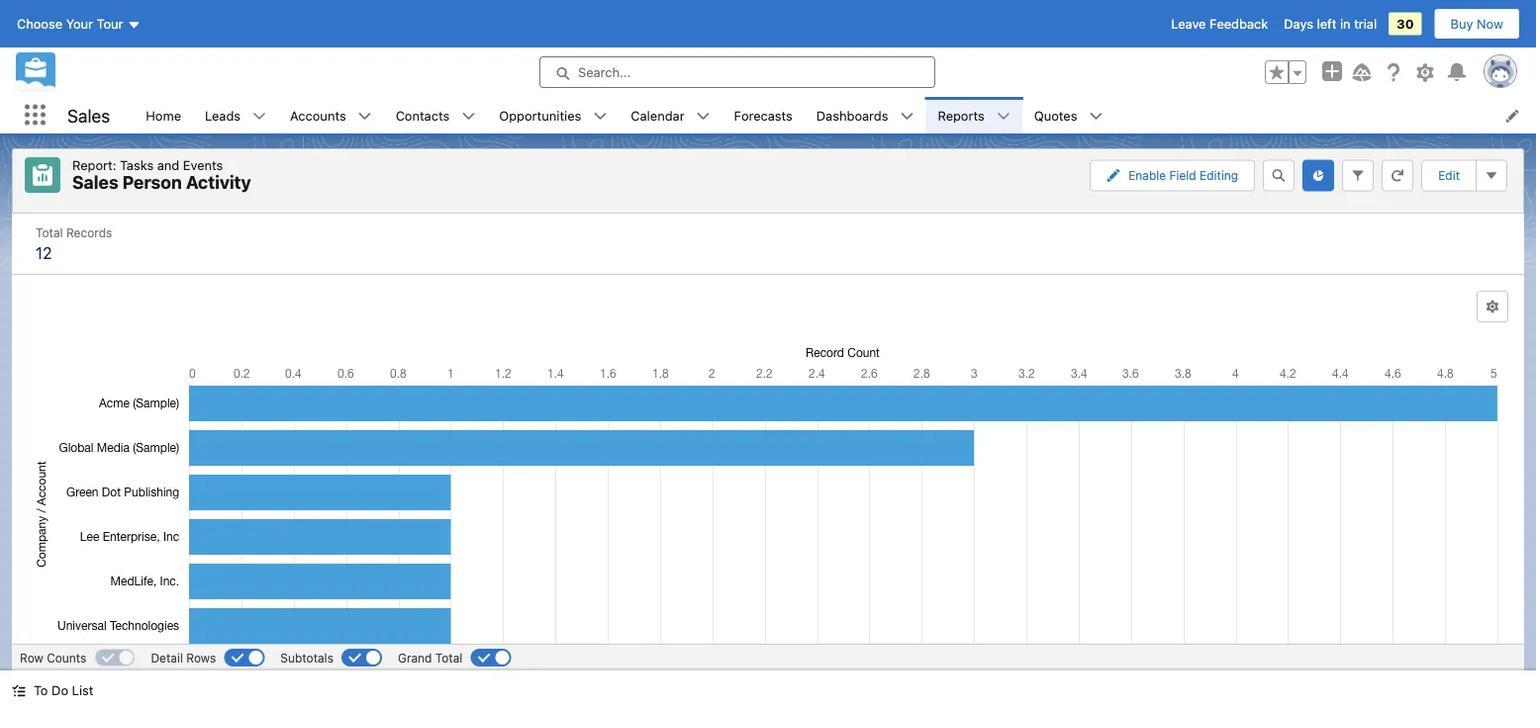 Task type: locate. For each thing, give the bounding box(es) containing it.
text default image inside reports list item
[[997, 109, 1011, 123]]

text default image right quotes
[[1090, 109, 1104, 123]]

search...
[[578, 65, 631, 80]]

sales
[[67, 105, 110, 126]]

text default image for contacts
[[462, 109, 476, 123]]

text default image
[[253, 109, 266, 123], [593, 109, 607, 123], [697, 109, 711, 123], [997, 109, 1011, 123], [12, 685, 26, 699]]

calendar link
[[619, 97, 697, 134]]

text default image down search...
[[593, 109, 607, 123]]

text default image inside the "contacts" list item
[[462, 109, 476, 123]]

text default image inside opportunities list item
[[593, 109, 607, 123]]

text default image left to
[[12, 685, 26, 699]]

your
[[66, 16, 93, 31]]

list
[[134, 97, 1537, 134]]

contacts list item
[[384, 97, 487, 134]]

text default image inside 'quotes' list item
[[1090, 109, 1104, 123]]

text default image inside the calendar list item
[[697, 109, 711, 123]]

now
[[1477, 16, 1504, 31]]

leads
[[205, 108, 241, 123]]

text default image inside the "accounts" list item
[[358, 109, 372, 123]]

buy now
[[1451, 16, 1504, 31]]

4 text default image from the left
[[1090, 109, 1104, 123]]

feedback
[[1210, 16, 1269, 31]]

text default image left reports link
[[901, 109, 914, 123]]

home
[[146, 108, 181, 123]]

text default image for leads
[[253, 109, 266, 123]]

to
[[34, 684, 48, 699]]

text default image for calendar
[[697, 109, 711, 123]]

text default image right "reports"
[[997, 109, 1011, 123]]

calendar
[[631, 108, 685, 123]]

group
[[1265, 60, 1307, 84]]

list containing home
[[134, 97, 1537, 134]]

text default image
[[358, 109, 372, 123], [462, 109, 476, 123], [901, 109, 914, 123], [1090, 109, 1104, 123]]

leave feedback
[[1172, 16, 1269, 31]]

text default image inside dashboards list item
[[901, 109, 914, 123]]

3 text default image from the left
[[901, 109, 914, 123]]

2 text default image from the left
[[462, 109, 476, 123]]

leave feedback link
[[1172, 16, 1269, 31]]

text default image right the accounts
[[358, 109, 372, 123]]

quotes link
[[1023, 97, 1090, 134]]

quotes
[[1034, 108, 1078, 123]]

days
[[1284, 16, 1314, 31]]

choose your tour
[[17, 16, 123, 31]]

choose your tour button
[[16, 8, 142, 40]]

leave
[[1172, 16, 1207, 31]]

text default image right calendar on the left top of the page
[[697, 109, 711, 123]]

1 text default image from the left
[[358, 109, 372, 123]]

calendar list item
[[619, 97, 722, 134]]

text default image right contacts
[[462, 109, 476, 123]]

forecasts
[[734, 108, 793, 123]]

choose
[[17, 16, 62, 31]]

to do list
[[34, 684, 93, 699]]

reports list item
[[926, 97, 1023, 134]]

text default image inside "to do list" button
[[12, 685, 26, 699]]

text default image for opportunities
[[593, 109, 607, 123]]

opportunities
[[499, 108, 582, 123]]

text default image inside leads list item
[[253, 109, 266, 123]]

text default image for dashboards
[[901, 109, 914, 123]]

text default image right the leads
[[253, 109, 266, 123]]



Task type: vqa. For each thing, say whether or not it's contained in the screenshot.
text default image to the right
yes



Task type: describe. For each thing, give the bounding box(es) containing it.
forecasts link
[[722, 97, 805, 134]]

opportunities link
[[487, 97, 593, 134]]

quotes list item
[[1023, 97, 1115, 134]]

dashboards
[[817, 108, 889, 123]]

tour
[[97, 16, 123, 31]]

do
[[52, 684, 68, 699]]

list
[[72, 684, 93, 699]]

to do list button
[[0, 671, 105, 711]]

reports
[[938, 108, 985, 123]]

left
[[1317, 16, 1337, 31]]

text default image for accounts
[[358, 109, 372, 123]]

home link
[[134, 97, 193, 134]]

30
[[1397, 16, 1414, 31]]

leads link
[[193, 97, 253, 134]]

dashboards link
[[805, 97, 901, 134]]

accounts link
[[278, 97, 358, 134]]

reports link
[[926, 97, 997, 134]]

text default image for reports
[[997, 109, 1011, 123]]

contacts
[[396, 108, 450, 123]]

opportunities list item
[[487, 97, 619, 134]]

accounts
[[290, 108, 346, 123]]

buy
[[1451, 16, 1474, 31]]

trial
[[1355, 16, 1377, 31]]

search... button
[[540, 56, 936, 88]]

in
[[1341, 16, 1351, 31]]

buy now button
[[1434, 8, 1521, 40]]

days left in trial
[[1284, 16, 1377, 31]]

contacts link
[[384, 97, 462, 134]]

text default image for quotes
[[1090, 109, 1104, 123]]

accounts list item
[[278, 97, 384, 134]]

dashboards list item
[[805, 97, 926, 134]]

leads list item
[[193, 97, 278, 134]]



